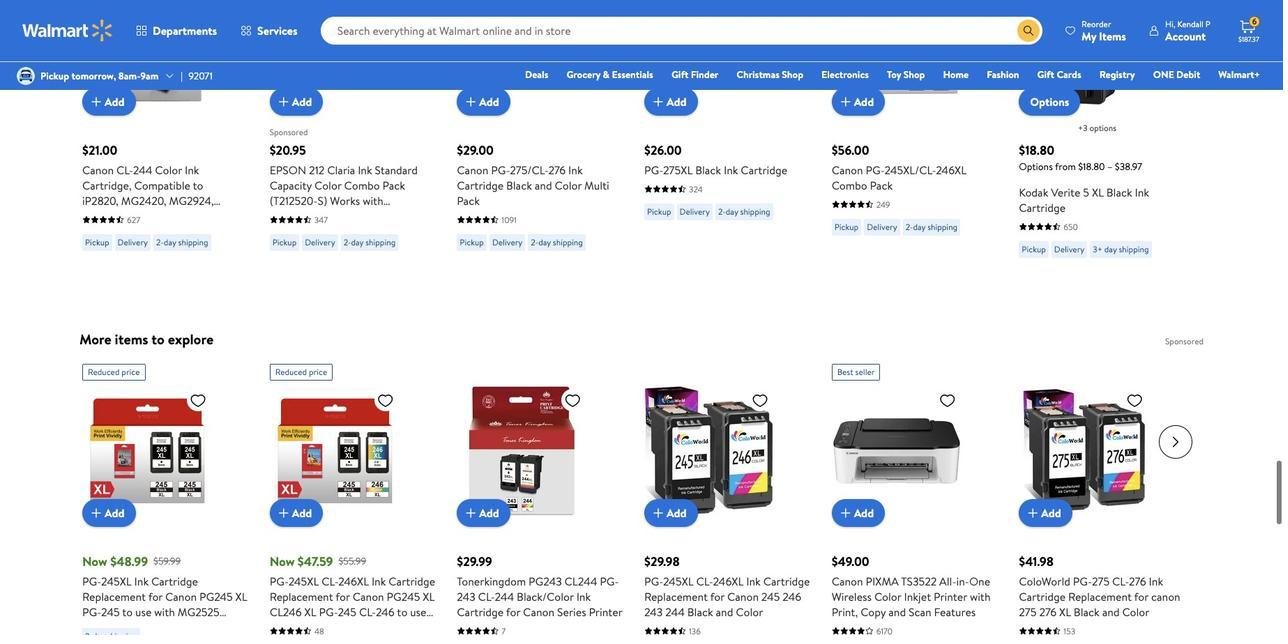 Task type: vqa. For each thing, say whether or not it's contained in the screenshot.


Task type: locate. For each thing, give the bounding box(es) containing it.
with left 1 at the bottom of page
[[270, 620, 290, 635]]

grocery & essentials link
[[560, 67, 660, 82]]

all-
[[940, 574, 957, 589]]

2 horizontal spatial 246xl
[[936, 162, 967, 178]]

1091
[[502, 214, 517, 226]]

claria
[[327, 162, 355, 178]]

day down $26.00 pg-275xl black ink cartridge
[[726, 206, 738, 218]]

1 combo from the left
[[344, 178, 380, 193]]

mg3020
[[82, 620, 125, 635], [338, 620, 381, 635]]

add to favorites list, canon pixma ts3522 all-in-one wireless color inkjet printer with print, copy and scan features image
[[939, 392, 956, 409]]

with right works
[[363, 193, 384, 208]]

sponsored $20.95 epson 212 claria ink standard capacity color combo pack (t212520-s) works with workforce wf-2830, wf-2850, expression xp-4100, xp-4105
[[270, 127, 423, 239]]

1 price from the left
[[122, 366, 140, 378]]

options
[[1090, 122, 1117, 134]]

options inside options link
[[1030, 94, 1070, 109]]

verite
[[1051, 185, 1081, 200]]

|
[[181, 69, 183, 83]]

toy shop
[[887, 68, 925, 82]]

276 left multi
[[549, 162, 566, 178]]

for inside now $47.59 $55.99 pg-245xl cl-246xl ink cartridge replacement for canon pg245 xl cl246 xl pg-245 cl-246 to use with mg2525 mg3020 tr4520 (1 black, 1 tri-color)
[[336, 589, 350, 605]]

1 horizontal spatial sponsored
[[1166, 335, 1204, 347]]

day right ts202,
[[164, 236, 176, 248]]

delivery down 347
[[305, 236, 335, 248]]

1 shop from the left
[[782, 68, 804, 82]]

sponsored inside sponsored $20.95 epson 212 claria ink standard capacity color combo pack (t212520-s) works with workforce wf-2830, wf-2850, expression xp-4100, xp-4105
[[270, 127, 308, 138]]

3+ day shipping
[[1093, 243, 1149, 255]]

more
[[80, 330, 111, 349]]

add button up $29.00
[[457, 88, 511, 116]]

xl down coloworld
[[1060, 605, 1071, 620]]

add down electronics
[[854, 94, 874, 109]]

xl inside now $48.99 $59.99 pg-245xl ink cartridge replacement for canon pg245 xl pg-245 to use with mg2525 mg3020 tr4520 4522 (2 black)
[[236, 589, 247, 605]]

canon pg-275/cl-276 ink cartridge black and color multi pack image
[[457, 0, 587, 105]]

and inside the '$49.00 canon pixma ts3522 all-in-one wireless color inkjet printer with print, copy and scan features'
[[889, 605, 906, 620]]

tr4520 inside $21.00 canon cl-244 color ink cartridge, compatible to ip2820, mg2420, mg2924, mg492, mg3020, mg2525, ts3120, ts202, tr4520 and tr4522
[[156, 224, 195, 239]]

245xl down $29.98
[[663, 574, 694, 589]]

now inside now $48.99 $59.99 pg-245xl ink cartridge replacement for canon pg245 xl pg-245 to use with mg2525 mg3020 tr4520 4522 (2 black)
[[82, 553, 107, 571]]

0 vertical spatial 276
[[549, 162, 566, 178]]

services button
[[229, 14, 309, 47]]

246xl
[[936, 162, 967, 178], [338, 574, 369, 589], [713, 574, 744, 589]]

tonerkingdom
[[457, 574, 526, 589]]

2 replacement from the left
[[270, 589, 333, 605]]

2- down $26.00 pg-275xl black ink cartridge
[[718, 206, 726, 218]]

to right items
[[152, 330, 165, 349]]

245xl
[[101, 574, 132, 589], [289, 574, 319, 589], [663, 574, 694, 589]]

now
[[82, 553, 107, 571], [270, 553, 295, 571]]

1 horizontal spatial $18.80
[[1079, 160, 1105, 174]]

1 vertical spatial 275
[[1019, 605, 1037, 620]]

day for $21.00
[[164, 236, 176, 248]]

$29.00
[[457, 142, 494, 159]]

1 horizontal spatial 246xl
[[713, 574, 744, 589]]

(t212520-
[[270, 193, 318, 208]]

xp- left 2830,
[[324, 224, 341, 239]]

product group containing $56.00
[[832, 0, 989, 279]]

$26.00 pg-275xl black ink cartridge
[[645, 142, 788, 178]]

2-day shipping for $21.00
[[156, 236, 208, 248]]

0 horizontal spatial pack
[[383, 178, 405, 193]]

Search search field
[[321, 17, 1043, 45]]

0 horizontal spatial 275
[[1019, 605, 1037, 620]]

add to cart image for pg-245xl ink cartridge replacement for canon pg245 xl pg-245 to use with mg2525 mg3020 tr4520 4522 (2 black) image
[[88, 505, 105, 522]]

0 horizontal spatial combo
[[344, 178, 380, 193]]

add button up $29.99
[[457, 499, 511, 527]]

add button up $29.98
[[645, 499, 698, 527]]

add to favorites list, pg-245xl ink cartridge replacement for canon pg245 xl pg-245 to use with mg2525 mg3020 tr4520 4522 (2 black) image
[[190, 392, 206, 409]]

0 vertical spatial options
[[1030, 94, 1070, 109]]

to left (1
[[397, 605, 408, 620]]

2 horizontal spatial 245xl
[[663, 574, 694, 589]]

0 horizontal spatial gift
[[672, 68, 689, 82]]

1 245xl from the left
[[101, 574, 132, 589]]

product group containing $29.00
[[457, 0, 614, 279]]

1 horizontal spatial now
[[270, 553, 295, 571]]

capacity
[[270, 178, 312, 193]]

pg-245xl cl-246xl ink cartridge replacement for canon pg245 xl cl246 xl pg-245 cl-246 to use with mg2525 mg3020 tr4520 (1 black, 1 tri-color) image
[[270, 386, 399, 516]]

0 horizontal spatial reduced price
[[88, 366, 140, 378]]

1 vertical spatial 276
[[1129, 574, 1147, 589]]

1 horizontal spatial xp-
[[370, 224, 387, 239]]

color
[[155, 162, 182, 178], [315, 178, 342, 193], [555, 178, 582, 193], [875, 589, 902, 605], [736, 605, 763, 620], [1123, 605, 1150, 620]]

2 reduced from the left
[[275, 366, 307, 378]]

kodak verite 5 xl black ink cartridge image
[[1019, 0, 1149, 105]]

1 horizontal spatial pack
[[457, 193, 480, 208]]

xl up tri-
[[304, 605, 316, 620]]

replacement down $47.59
[[270, 589, 333, 605]]

shop right christmas
[[782, 68, 804, 82]]

black inside $29.00 canon pg-275/cl-276 ink cartridge black and color multi pack
[[506, 178, 532, 193]]

2- down 2830,
[[344, 236, 351, 248]]

1 horizontal spatial 244
[[495, 589, 514, 605]]

gift left finder
[[672, 68, 689, 82]]

0 horizontal spatial 276
[[549, 162, 566, 178]]

xp- right 4100,
[[370, 224, 387, 239]]

0 horizontal spatial sponsored
[[270, 127, 308, 138]]

expression
[[270, 224, 321, 239]]

246 left print,
[[783, 589, 802, 605]]

add to cart image for $56.00
[[838, 93, 854, 110]]

add to cart image
[[463, 93, 479, 110], [650, 93, 667, 110], [88, 505, 105, 522], [275, 505, 292, 522], [463, 505, 479, 522], [838, 505, 854, 522]]

for inside $29.99 tonerkingdom pg243 cl244 pg- 243 cl-244 black/color ink cartridge for canon series printer
[[506, 605, 521, 620]]

244 up mg2420,
[[133, 162, 152, 178]]

replacement inside now $47.59 $55.99 pg-245xl cl-246xl ink cartridge replacement for canon pg245 xl cl246 xl pg-245 cl-246 to use with mg2525 mg3020 tr4520 (1 black, 1 tri-color)
[[270, 589, 333, 605]]

2 horizontal spatial 245
[[762, 589, 780, 605]]

add button up $20.95
[[270, 88, 323, 116]]

244
[[133, 162, 152, 178], [495, 589, 514, 605], [666, 605, 685, 620]]

0 horizontal spatial $18.80
[[1019, 142, 1055, 159]]

now left $48.99
[[82, 553, 107, 571]]

printer right inkjet
[[934, 589, 968, 605]]

246 inside "$29.98 pg-245xl cl-246xl ink cartridge replacement for canon 245 246 243 244 black and color"
[[783, 589, 802, 605]]

1 horizontal spatial shop
[[904, 68, 925, 82]]

pg245 inside now $48.99 $59.99 pg-245xl ink cartridge replacement for canon pg245 xl pg-245 to use with mg2525 mg3020 tr4520 4522 (2 black)
[[199, 589, 233, 605]]

1 mg3020 from the left
[[82, 620, 125, 635]]

delivery down 249
[[867, 221, 898, 233]]

with inside the '$49.00 canon pixma ts3522 all-in-one wireless color inkjet printer with print, copy and scan features'
[[970, 589, 991, 605]]

replacement down $48.99
[[82, 589, 146, 605]]

to inside now $48.99 $59.99 pg-245xl ink cartridge replacement for canon pg245 xl pg-245 to use with mg2525 mg3020 tr4520 4522 (2 black)
[[122, 605, 133, 620]]

$18.80 up kodak
[[1019, 142, 1055, 159]]

shipping for $21.00
[[178, 236, 208, 248]]

0 horizontal spatial pg245
[[199, 589, 233, 605]]

1 horizontal spatial price
[[309, 366, 327, 378]]

reduced for $47.59
[[275, 366, 307, 378]]

245xl for $48.99
[[101, 574, 132, 589]]

shipping for $56.00
[[928, 221, 958, 233]]

xl up black)
[[236, 589, 247, 605]]

1 replacement from the left
[[82, 589, 146, 605]]

2 shop from the left
[[904, 68, 925, 82]]

cl246
[[270, 605, 302, 620]]

246xl inside "$29.98 pg-245xl cl-246xl ink cartridge replacement for canon 245 246 243 244 black and color"
[[713, 574, 744, 589]]

add to cart image up $20.95
[[275, 93, 292, 110]]

2 use from the left
[[410, 605, 427, 620]]

2- for $20.95
[[344, 236, 351, 248]]

pg245 inside now $47.59 $55.99 pg-245xl cl-246xl ink cartridge replacement for canon pg245 xl cl246 xl pg-245 cl-246 to use with mg2525 mg3020 tr4520 (1 black, 1 tri-color)
[[387, 589, 420, 605]]

0 horizontal spatial xp-
[[324, 224, 341, 239]]

1 horizontal spatial 276
[[1040, 605, 1057, 620]]

pack down $29.00
[[457, 193, 480, 208]]

2- down $29.00 canon pg-275/cl-276 ink cartridge black and color multi pack in the top left of the page
[[531, 236, 539, 248]]

2 now from the left
[[270, 553, 295, 571]]

color inside "$29.98 pg-245xl cl-246xl ink cartridge replacement for canon 245 246 243 244 black and color"
[[736, 605, 763, 620]]

243
[[457, 589, 476, 605], [645, 605, 663, 620]]

pack up 2850,
[[383, 178, 405, 193]]

1 now from the left
[[82, 553, 107, 571]]

add up $47.59
[[292, 506, 312, 521]]

245 inside now $47.59 $55.99 pg-245xl cl-246xl ink cartridge replacement for canon pg245 xl cl246 xl pg-245 cl-246 to use with mg2525 mg3020 tr4520 (1 black, 1 tri-color)
[[338, 605, 357, 620]]

tr4520 down mg2924, at the left top
[[156, 224, 195, 239]]

finder
[[691, 68, 719, 82]]

canon inside "$29.98 pg-245xl cl-246xl ink cartridge replacement for canon 245 246 243 244 black and color"
[[728, 589, 759, 605]]

tr4520
[[156, 224, 195, 239], [128, 620, 166, 635], [383, 620, 422, 635]]

1 vertical spatial options
[[1019, 160, 1053, 174]]

$47.59
[[298, 553, 333, 571]]

ink inside $21.00 canon cl-244 color ink cartridge, compatible to ip2820, mg2420, mg2924, mg492, mg3020, mg2525, ts3120, ts202, tr4520 and tr4522
[[185, 162, 199, 178]]

explore
[[168, 330, 214, 349]]

combo down $56.00
[[832, 178, 868, 193]]

delivery
[[680, 206, 710, 218], [867, 221, 898, 233], [118, 236, 148, 248], [305, 236, 335, 248], [492, 236, 523, 248], [1055, 243, 1085, 255]]

delivery down "650"
[[1055, 243, 1085, 255]]

product group containing $29.98
[[645, 358, 812, 635]]

$29.00 canon pg-275/cl-276 ink cartridge black and color multi pack
[[457, 142, 610, 208]]

0 horizontal spatial shop
[[782, 68, 804, 82]]

pg245
[[199, 589, 233, 605], [387, 589, 420, 605]]

delivery down 324
[[680, 206, 710, 218]]

wf-
[[326, 208, 346, 224], [375, 208, 396, 224]]

0 horizontal spatial wf-
[[326, 208, 346, 224]]

delivery down 1091 at the left
[[492, 236, 523, 248]]

product group containing now $48.99
[[82, 358, 250, 635]]

1 horizontal spatial pg245
[[387, 589, 420, 605]]

275 right coloworld
[[1092, 574, 1110, 589]]

series
[[557, 605, 586, 620]]

244 inside $21.00 canon cl-244 color ink cartridge, compatible to ip2820, mg2420, mg2924, mg492, mg3020, mg2525, ts3120, ts202, tr4520 and tr4522
[[133, 162, 152, 178]]

1 horizontal spatial printer
[[934, 589, 968, 605]]

add up $29.99
[[479, 506, 499, 521]]

246
[[783, 589, 802, 605], [376, 605, 395, 620]]

xl up (1
[[423, 589, 435, 605]]

now left $47.59
[[270, 553, 295, 571]]

ink
[[185, 162, 199, 178], [358, 162, 372, 178], [569, 162, 583, 178], [724, 162, 738, 178], [1135, 185, 1150, 200], [134, 574, 149, 589], [372, 574, 386, 589], [747, 574, 761, 589], [1149, 574, 1164, 589], [577, 589, 591, 605]]

0 horizontal spatial 245
[[101, 605, 120, 620]]

$21.00 canon cl-244 color ink cartridge, compatible to ip2820, mg2420, mg2924, mg492, mg3020, mg2525, ts3120, ts202, tr4520 and tr4522
[[82, 142, 216, 255]]

now inside now $47.59 $55.99 pg-245xl cl-246xl ink cartridge replacement for canon pg245 xl cl246 xl pg-245 cl-246 to use with mg2525 mg3020 tr4520 (1 black, 1 tri-color)
[[270, 553, 295, 571]]

add up $29.98
[[667, 506, 687, 521]]

add to cart image down the tomorrow,
[[88, 93, 105, 110]]

pg- inside $29.00 canon pg-275/cl-276 ink cartridge black and color multi pack
[[491, 162, 510, 178]]

reduced
[[88, 366, 120, 378], [275, 366, 307, 378]]

day down 2830,
[[351, 236, 364, 248]]

246xl inside $56.00 canon pg-245xl/cl-246xl combo pack
[[936, 162, 967, 178]]

243 down $29.98
[[645, 605, 663, 620]]

product group
[[82, 0, 239, 279], [270, 0, 426, 279], [457, 0, 614, 279], [645, 0, 801, 279], [832, 0, 989, 279], [1019, 0, 1176, 279], [82, 358, 250, 635], [270, 358, 438, 635], [457, 358, 625, 635], [645, 358, 812, 635], [832, 358, 1000, 635], [1019, 358, 1187, 635]]

add button down pickup tomorrow, 8am-9am at left top
[[82, 88, 136, 116]]

walmart+
[[1219, 68, 1260, 82]]

cartridge,
[[82, 178, 132, 193]]

0 horizontal spatial mg2525
[[178, 605, 219, 620]]

1 vertical spatial $18.80
[[1079, 160, 1105, 174]]

pg- inside "$29.98 pg-245xl cl-246xl ink cartridge replacement for canon 245 246 243 244 black and color"
[[645, 574, 663, 589]]

now $47.59 $55.99 pg-245xl cl-246xl ink cartridge replacement for canon pg245 xl cl246 xl pg-245 cl-246 to use with mg2525 mg3020 tr4520 (1 black, 1 tri-color)
[[270, 553, 435, 635]]

275 down coloworld
[[1019, 605, 1037, 620]]

registry
[[1100, 68, 1135, 82]]

0 horizontal spatial use
[[135, 605, 152, 620]]

one debit
[[1154, 68, 1201, 82]]

mg2525,
[[172, 208, 216, 224]]

243 inside $29.99 tonerkingdom pg243 cl244 pg- 243 cl-244 black/color ink cartridge for canon series printer
[[457, 589, 476, 605]]

2 combo from the left
[[832, 178, 868, 193]]

add button up $41.98
[[1019, 499, 1073, 527]]

product group containing now $47.59
[[270, 358, 438, 635]]

product group containing $29.99
[[457, 358, 625, 635]]

1 horizontal spatial 245
[[338, 605, 357, 620]]

2- for $21.00
[[156, 236, 164, 248]]

epson 212 claria ink standard capacity color combo pack (t212520-s) works with workforce wf-2830, wf-2850, expression xp-4100, xp-4105 image
[[270, 0, 399, 105]]

1 horizontal spatial 245xl
[[289, 574, 319, 589]]

printer
[[934, 589, 968, 605], [589, 605, 623, 620]]

add button up $49.00
[[832, 499, 885, 527]]

245xl down $48.99
[[101, 574, 132, 589]]

1 reduced price from the left
[[88, 366, 140, 378]]

wireless
[[832, 589, 872, 605]]

add down gift finder link on the right top of page
[[667, 94, 687, 109]]

245 inside "$29.98 pg-245xl cl-246xl ink cartridge replacement for canon 245 246 243 244 black and color"
[[762, 589, 780, 605]]

0 horizontal spatial reduced
[[88, 366, 120, 378]]

cartridge inside "$29.98 pg-245xl cl-246xl ink cartridge replacement for canon 245 246 243 244 black and color"
[[764, 574, 810, 589]]

grocery
[[567, 68, 601, 82]]

add to cart image for tonerkingdom pg243 cl244 pg-243 cl-244 black/color ink cartridge for canon series printer image
[[463, 505, 479, 522]]

departments button
[[124, 14, 229, 47]]

day down the 245xl/cl- at the top right
[[913, 221, 926, 233]]

3 245xl from the left
[[663, 574, 694, 589]]

2 reduced price from the left
[[275, 366, 327, 378]]

to down $48.99
[[122, 605, 133, 620]]

1 horizontal spatial use
[[410, 605, 427, 620]]

2- right ts202,
[[156, 236, 164, 248]]

tr4520 inside now $48.99 $59.99 pg-245xl ink cartridge replacement for canon pg245 xl pg-245 to use with mg2525 mg3020 tr4520 4522 (2 black)
[[128, 620, 166, 635]]

color inside $29.00 canon pg-275/cl-276 ink cartridge black and color multi pack
[[555, 178, 582, 193]]

day down $29.00 canon pg-275/cl-276 ink cartridge black and color multi pack in the top left of the page
[[539, 236, 551, 248]]

0 horizontal spatial mg3020
[[82, 620, 125, 635]]

color inside $21.00 canon cl-244 color ink cartridge, compatible to ip2820, mg2420, mg2924, mg492, mg3020, mg2525, ts3120, ts202, tr4520 and tr4522
[[155, 162, 182, 178]]

1 horizontal spatial 246
[[783, 589, 802, 605]]

pixma
[[866, 574, 899, 589]]

replacement left canon
[[1069, 589, 1132, 605]]

2 pg245 from the left
[[387, 589, 420, 605]]

combo
[[344, 178, 380, 193], [832, 178, 868, 193]]

244 left black/color
[[495, 589, 514, 605]]

1 reduced from the left
[[88, 366, 120, 378]]

add up $49.00
[[854, 506, 874, 521]]

245
[[762, 589, 780, 605], [101, 605, 120, 620], [338, 605, 357, 620]]

$38.97
[[1115, 160, 1143, 174]]

shop right "toy"
[[904, 68, 925, 82]]

pickup for $56.00
[[835, 221, 859, 233]]

printer right series
[[589, 605, 623, 620]]

276 down coloworld
[[1040, 605, 1057, 620]]

324
[[689, 183, 703, 195]]

245xl inside now $47.59 $55.99 pg-245xl cl-246xl ink cartridge replacement for canon pg245 xl cl246 xl pg-245 cl-246 to use with mg2525 mg3020 tr4520 (1 black, 1 tri-color)
[[289, 574, 319, 589]]

$18.80 left –
[[1079, 160, 1105, 174]]

$56.00 canon pg-245xl/cl-246xl combo pack
[[832, 142, 967, 193]]

shipping for $26.00
[[740, 206, 770, 218]]

add button
[[82, 88, 136, 116], [270, 88, 323, 116], [457, 88, 511, 116], [645, 88, 698, 116], [832, 88, 885, 116], [82, 499, 136, 527], [270, 499, 323, 527], [457, 499, 511, 527], [645, 499, 698, 527], [832, 499, 885, 527], [1019, 499, 1073, 527]]

1 horizontal spatial mg3020
[[338, 620, 381, 635]]

3 replacement from the left
[[645, 589, 708, 605]]

1 vertical spatial sponsored
[[1166, 335, 1204, 347]]

0 vertical spatial 275
[[1092, 574, 1110, 589]]

246 left (1
[[376, 605, 395, 620]]

2 vertical spatial 276
[[1040, 605, 1057, 620]]

4105
[[387, 224, 410, 239]]

xl inside $41.98 coloworld pg-275 cl-276 ink cartridge replacement for canon 275 276 xl black and color
[[1060, 605, 1071, 620]]

1 pg245 from the left
[[199, 589, 233, 605]]

inkjet
[[904, 589, 931, 605]]

0 horizontal spatial 244
[[133, 162, 152, 178]]

tr4520 left (1
[[383, 620, 422, 635]]

 image
[[17, 67, 35, 85]]

add up $20.95
[[292, 94, 312, 109]]

ink inside now $48.99 $59.99 pg-245xl ink cartridge replacement for canon pg245 xl pg-245 to use with mg2525 mg3020 tr4520 4522 (2 black)
[[134, 574, 149, 589]]

243 down $29.99
[[457, 589, 476, 605]]

1 horizontal spatial combo
[[832, 178, 868, 193]]

canon pg-245xl/cl-246xl combo pack image
[[832, 0, 962, 105]]

add to cart image down electronics link
[[838, 93, 854, 110]]

2- down the 245xl/cl- at the top right
[[906, 221, 913, 233]]

0 horizontal spatial 246
[[376, 605, 395, 620]]

now for now $47.59
[[270, 553, 295, 571]]

add to cart image
[[88, 93, 105, 110], [275, 93, 292, 110], [838, 93, 854, 110], [650, 505, 667, 522], [1025, 505, 1042, 522]]

combo up 2830,
[[344, 178, 380, 193]]

1 gift from the left
[[672, 68, 689, 82]]

1 horizontal spatial reduced price
[[275, 366, 327, 378]]

options down gift cards
[[1030, 94, 1070, 109]]

gift left cards
[[1038, 68, 1055, 82]]

276 left canon
[[1129, 574, 1147, 589]]

1 horizontal spatial mg2525
[[293, 620, 335, 635]]

1 horizontal spatial wf-
[[375, 208, 396, 224]]

gift for gift finder
[[672, 68, 689, 82]]

shop for toy shop
[[904, 68, 925, 82]]

shop
[[782, 68, 804, 82], [904, 68, 925, 82]]

275
[[1092, 574, 1110, 589], [1019, 605, 1037, 620]]

276 inside $29.00 canon pg-275/cl-276 ink cartridge black and color multi pack
[[549, 162, 566, 178]]

1 horizontal spatial reduced
[[275, 366, 307, 378]]

pack up 249
[[870, 178, 893, 193]]

coloworld pg-275 cl-276 ink cartridge replacement for canon 275 276 xl black and color image
[[1019, 386, 1149, 516]]

pickup for $26.00
[[647, 206, 671, 218]]

mg492,
[[82, 208, 121, 224]]

0 horizontal spatial printer
[[589, 605, 623, 620]]

reorder my items
[[1082, 18, 1127, 44]]

with right in-
[[970, 589, 991, 605]]

canon pixma ts3522 all-in-one wireless color inkjet printer with print, copy and scan features image
[[832, 386, 962, 516]]

multi
[[585, 178, 610, 193]]

2 horizontal spatial pack
[[870, 178, 893, 193]]

options up kodak
[[1019, 160, 1053, 174]]

reduced for $48.99
[[88, 366, 120, 378]]

p
[[1206, 18, 1211, 30]]

product group containing $21.00
[[82, 0, 239, 279]]

0 horizontal spatial 243
[[457, 589, 476, 605]]

0 horizontal spatial 245xl
[[101, 574, 132, 589]]

ink inside $41.98 coloworld pg-275 cl-276 ink cartridge replacement for canon 275 276 xl black and color
[[1149, 574, 1164, 589]]

2 horizontal spatial 244
[[666, 605, 685, 620]]

delivery for $56.00
[[867, 221, 898, 233]]

1 horizontal spatial gift
[[1038, 68, 1055, 82]]

add to cart image for pg-245xl cl-246xl ink cartridge replacement for canon pg245 xl cl246 xl pg-245 cl-246 to use with mg2525 mg3020 tr4520 (1 black, 1 tri-color) image
[[275, 505, 292, 522]]

gift cards
[[1038, 68, 1082, 82]]

use inside now $47.59 $55.99 pg-245xl cl-246xl ink cartridge replacement for canon pg245 xl cl246 xl pg-245 cl-246 to use with mg2525 mg3020 tr4520 (1 black, 1 tri-color)
[[410, 605, 427, 620]]

cartridge inside now $48.99 $59.99 pg-245xl ink cartridge replacement for canon pg245 xl pg-245 to use with mg2525 mg3020 tr4520 4522 (2 black)
[[151, 574, 198, 589]]

1 wf- from the left
[[326, 208, 346, 224]]

1 use from the left
[[135, 605, 152, 620]]

1 xp- from the left
[[324, 224, 341, 239]]

4 replacement from the left
[[1069, 589, 1132, 605]]

price for $47.59
[[309, 366, 327, 378]]

tr4520 left 4522
[[128, 620, 166, 635]]

combo inside sponsored $20.95 epson 212 claria ink standard capacity color combo pack (t212520-s) works with workforce wf-2830, wf-2850, expression xp-4100, xp-4105
[[344, 178, 380, 193]]

0 vertical spatial sponsored
[[270, 127, 308, 138]]

245xl down $47.59
[[289, 574, 319, 589]]

1 horizontal spatial 243
[[645, 605, 663, 620]]

add to cart image for $21.00
[[88, 93, 105, 110]]

canon inside $29.99 tonerkingdom pg243 cl244 pg- 243 cl-244 black/color ink cartridge for canon series printer
[[523, 605, 555, 620]]

use
[[135, 605, 152, 620], [410, 605, 427, 620]]

244 inside $29.99 tonerkingdom pg243 cl244 pg- 243 cl-244 black/color ink cartridge for canon series printer
[[495, 589, 514, 605]]

canon inside now $47.59 $55.99 pg-245xl cl-246xl ink cartridge replacement for canon pg245 xl cl246 xl pg-245 cl-246 to use with mg2525 mg3020 tr4520 (1 black, 1 tri-color)
[[353, 589, 384, 605]]

mg2525
[[178, 605, 219, 620], [293, 620, 335, 635]]

replacement down $29.98
[[645, 589, 708, 605]]

0 horizontal spatial price
[[122, 366, 140, 378]]

day right "3+"
[[1105, 243, 1117, 255]]

product group containing $18.80
[[1019, 0, 1176, 279]]

245xl inside now $48.99 $59.99 pg-245xl ink cartridge replacement for canon pg245 xl pg-245 to use with mg2525 mg3020 tr4520 4522 (2 black)
[[101, 574, 132, 589]]

xl right 5
[[1092, 185, 1104, 200]]

cl-
[[116, 162, 133, 178], [322, 574, 338, 589], [697, 574, 713, 589], [1113, 574, 1129, 589], [478, 589, 495, 605], [359, 605, 376, 620]]

add to favorites list, tonerkingdom pg243 cl244 pg-243 cl-244 black/color ink cartridge for canon series printer image
[[565, 392, 581, 409]]

2-day shipping for $29.00
[[531, 236, 583, 248]]

pack inside sponsored $20.95 epson 212 claria ink standard capacity color combo pack (t212520-s) works with workforce wf-2830, wf-2850, expression xp-4100, xp-4105
[[383, 178, 405, 193]]

with left (2
[[154, 605, 175, 620]]

1 horizontal spatial 275
[[1092, 574, 1110, 589]]

ink inside sponsored $20.95 epson 212 claria ink standard capacity color combo pack (t212520-s) works with workforce wf-2830, wf-2850, expression xp-4100, xp-4105
[[358, 162, 372, 178]]

0 horizontal spatial 246xl
[[338, 574, 369, 589]]

$26.00
[[645, 142, 682, 159]]

home
[[943, 68, 969, 82]]

delivery down 627
[[118, 236, 148, 248]]

tonerkingdom pg243 cl244 pg-243 cl-244 black/color ink cartridge for canon series printer image
[[457, 386, 587, 516]]

to inside now $47.59 $55.99 pg-245xl cl-246xl ink cartridge replacement for canon pg245 xl cl246 xl pg-245 cl-246 to use with mg2525 mg3020 tr4520 (1 black, 1 tri-color)
[[397, 605, 408, 620]]

to up mg2525,
[[193, 178, 203, 193]]

244 down $29.98
[[666, 605, 685, 620]]

2 gift from the left
[[1038, 68, 1055, 82]]

black/color
[[517, 589, 574, 605]]

2 price from the left
[[309, 366, 327, 378]]

use inside now $48.99 $59.99 pg-245xl ink cartridge replacement for canon pg245 xl pg-245 to use with mg2525 mg3020 tr4520 4522 (2 black)
[[135, 605, 152, 620]]

christmas shop
[[737, 68, 804, 82]]

2 mg3020 from the left
[[338, 620, 381, 635]]

gift for gift cards
[[1038, 68, 1055, 82]]

day for $20.95
[[351, 236, 364, 248]]

2- for $26.00
[[718, 206, 726, 218]]

0 horizontal spatial now
[[82, 553, 107, 571]]

cartridge inside $26.00 pg-275xl black ink cartridge
[[741, 162, 788, 178]]

2 245xl from the left
[[289, 574, 319, 589]]

gift finder link
[[665, 67, 725, 82]]



Task type: describe. For each thing, give the bounding box(es) containing it.
gift cards link
[[1031, 67, 1088, 82]]

9am
[[140, 69, 159, 83]]

pickup for $29.00
[[460, 236, 484, 248]]

toy
[[887, 68, 901, 82]]

and inside $29.00 canon pg-275/cl-276 ink cartridge black and color multi pack
[[535, 178, 552, 193]]

245xl for $47.59
[[289, 574, 319, 589]]

features
[[934, 605, 976, 620]]

| 92071
[[181, 69, 213, 83]]

next slide for more items to explore list image
[[1159, 425, 1193, 459]]

product group containing $26.00
[[645, 0, 801, 279]]

pg-245xl cl-246xl ink cartridge replacement for canon 245 246 243 244 black and color image
[[645, 386, 774, 516]]

ink inside now $47.59 $55.99 pg-245xl cl-246xl ink cartridge replacement for canon pg245 xl cl246 xl pg-245 cl-246 to use with mg2525 mg3020 tr4520 (1 black, 1 tri-color)
[[372, 574, 386, 589]]

ink inside kodak verite 5 xl black ink cartridge
[[1135, 185, 1150, 200]]

cl- inside $21.00 canon cl-244 color ink cartridge, compatible to ip2820, mg2420, mg2924, mg492, mg3020, mg2525, ts3120, ts202, tr4520 and tr4522
[[116, 162, 133, 178]]

ink inside $29.99 tonerkingdom pg243 cl244 pg- 243 cl-244 black/color ink cartridge for canon series printer
[[577, 589, 591, 605]]

canon inside $56.00 canon pg-245xl/cl-246xl combo pack
[[832, 162, 863, 178]]

coloworld
[[1019, 574, 1071, 589]]

pickup tomorrow, 8am-9am
[[40, 69, 159, 83]]

delivery for $21.00
[[118, 236, 148, 248]]

add to favorites list, coloworld pg-275 cl-276 ink cartridge replacement for canon 275 276 xl black and color image
[[1127, 392, 1144, 409]]

ink inside $29.00 canon pg-275/cl-276 ink cartridge black and color multi pack
[[569, 162, 583, 178]]

fashion
[[987, 68, 1020, 82]]

0 vertical spatial $18.80
[[1019, 142, 1055, 159]]

4522
[[169, 620, 194, 635]]

6
[[1253, 15, 1257, 27]]

black inside "$29.98 pg-245xl cl-246xl ink cartridge replacement for canon 245 246 243 244 black and color"
[[688, 605, 713, 620]]

with inside now $48.99 $59.99 pg-245xl ink cartridge replacement for canon pg245 xl pg-245 to use with mg2525 mg3020 tr4520 4522 (2 black)
[[154, 605, 175, 620]]

day for $26.00
[[726, 206, 738, 218]]

walmart image
[[22, 20, 113, 42]]

ink inside $26.00 pg-275xl black ink cartridge
[[724, 162, 738, 178]]

reduced price for $48.99
[[88, 366, 140, 378]]

best
[[838, 366, 854, 378]]

shipping for $20.95
[[366, 236, 396, 248]]

workforce
[[270, 208, 323, 224]]

&
[[603, 68, 610, 82]]

246xl for $29.98
[[713, 574, 744, 589]]

2850,
[[396, 208, 423, 224]]

day for $29.00
[[539, 236, 551, 248]]

245 inside now $48.99 $59.99 pg-245xl ink cartridge replacement for canon pg245 xl pg-245 to use with mg2525 mg3020 tr4520 4522 (2 black)
[[101, 605, 120, 620]]

options inside '$18.80 options from $18.80 – $38.97'
[[1019, 160, 1053, 174]]

printer inside the '$49.00 canon pixma ts3522 all-in-one wireless color inkjet printer with print, copy and scan features'
[[934, 589, 968, 605]]

92071
[[188, 69, 213, 83]]

mg3020 inside now $47.59 $55.99 pg-245xl cl-246xl ink cartridge replacement for canon pg245 xl cl246 xl pg-245 cl-246 to use with mg2525 mg3020 tr4520 (1 black, 1 tri-color)
[[338, 620, 381, 635]]

pg243
[[529, 574, 562, 589]]

246xl for $56.00
[[936, 162, 967, 178]]

2 horizontal spatial 276
[[1129, 574, 1147, 589]]

more items to explore
[[80, 330, 214, 349]]

and inside $21.00 canon cl-244 color ink cartridge, compatible to ip2820, mg2420, mg2924, mg492, mg3020, mg2525, ts3120, ts202, tr4520 and tr4522
[[197, 224, 215, 239]]

2- for $56.00
[[906, 221, 913, 233]]

tri-
[[307, 635, 323, 635]]

$56.00
[[832, 142, 870, 159]]

pg- inside $29.99 tonerkingdom pg243 cl244 pg- 243 cl-244 black/color ink cartridge for canon series printer
[[600, 574, 619, 589]]

compatible
[[134, 178, 190, 193]]

275/cl-
[[510, 162, 549, 178]]

add to favorites list, pg-245xl cl-246xl ink cartridge replacement for canon pg245 xl cl246 xl pg-245 cl-246 to use with mg2525 mg3020 tr4520 (1 black, 1 tri-color) image
[[377, 392, 394, 409]]

product group containing $41.98
[[1019, 358, 1187, 635]]

cl- inside $41.98 coloworld pg-275 cl-276 ink cartridge replacement for canon 275 276 xl black and color
[[1113, 574, 1129, 589]]

cl244
[[565, 574, 597, 589]]

next slide for customers also considered list image
[[1159, 14, 1193, 47]]

copy
[[861, 605, 886, 620]]

canon inside $29.00 canon pg-275/cl-276 ink cartridge black and color multi pack
[[457, 162, 489, 178]]

pg-245xl ink cartridge replacement for canon pg245 xl pg-245 to use with mg2525 mg3020 tr4520 4522 (2 black) image
[[82, 386, 212, 516]]

color)
[[323, 635, 351, 635]]

one debit link
[[1147, 67, 1207, 82]]

and inside $41.98 coloworld pg-275 cl-276 ink cartridge replacement for canon 275 276 xl black and color
[[1103, 605, 1120, 620]]

$21.00
[[82, 142, 117, 159]]

tr4520 inside now $47.59 $55.99 pg-245xl cl-246xl ink cartridge replacement for canon pg245 xl cl246 xl pg-245 cl-246 to use with mg2525 mg3020 tr4520 (1 black, 1 tri-color)
[[383, 620, 422, 635]]

grocery & essentials
[[567, 68, 654, 82]]

add button up $47.59
[[270, 499, 323, 527]]

shop for christmas shop
[[782, 68, 804, 82]]

add down 8am-
[[105, 94, 125, 109]]

pg-275xl black ink cartridge image
[[645, 0, 774, 105]]

items
[[115, 330, 148, 349]]

$187.37
[[1239, 34, 1260, 44]]

add button down electronics link
[[832, 88, 885, 116]]

my
[[1082, 28, 1097, 44]]

registry link
[[1094, 67, 1142, 82]]

2- for $29.00
[[531, 236, 539, 248]]

Walmart Site-Wide search field
[[321, 17, 1043, 45]]

pack inside $56.00 canon pg-245xl/cl-246xl combo pack
[[870, 178, 893, 193]]

canon inside the '$49.00 canon pixma ts3522 all-in-one wireless color inkjet printer with print, copy and scan features'
[[832, 574, 863, 589]]

deals
[[525, 68, 549, 82]]

christmas
[[737, 68, 780, 82]]

in-
[[957, 574, 970, 589]]

246xl inside now $47.59 $55.99 pg-245xl cl-246xl ink cartridge replacement for canon pg245 xl cl246 xl pg-245 cl-246 to use with mg2525 mg3020 tr4520 (1 black, 1 tri-color)
[[338, 574, 369, 589]]

ink inside "$29.98 pg-245xl cl-246xl ink cartridge replacement for canon 245 246 243 244 black and color"
[[747, 574, 761, 589]]

reduced price for $47.59
[[275, 366, 327, 378]]

$18.80 options from $18.80 – $38.97
[[1019, 142, 1143, 174]]

2-day shipping for $56.00
[[906, 221, 958, 233]]

xl inside kodak verite 5 xl black ink cartridge
[[1092, 185, 1104, 200]]

add to favorites list, pg-245xl cl-246xl ink cartridge replacement for canon 245 246 243 244 black and color image
[[752, 392, 769, 409]]

deals link
[[519, 67, 555, 82]]

canon inside $21.00 canon cl-244 color ink cartridge, compatible to ip2820, mg2420, mg2924, mg492, mg3020, mg2525, ts3120, ts202, tr4520 and tr4522
[[82, 162, 114, 178]]

2830,
[[346, 208, 373, 224]]

replacement inside now $48.99 $59.99 pg-245xl ink cartridge replacement for canon pg245 xl pg-245 to use with mg2525 mg3020 tr4520 4522 (2 black)
[[82, 589, 146, 605]]

replacement inside "$29.98 pg-245xl cl-246xl ink cartridge replacement for canon 245 246 243 244 black and color"
[[645, 589, 708, 605]]

mg2420,
[[121, 193, 166, 208]]

6 $187.37
[[1239, 15, 1260, 44]]

mg2924,
[[169, 193, 214, 208]]

2-day shipping for $26.00
[[718, 206, 770, 218]]

add up $29.00
[[479, 94, 499, 109]]

for inside "$29.98 pg-245xl cl-246xl ink cartridge replacement for canon 245 246 243 244 black and color"
[[711, 589, 725, 605]]

add to cart image for the canon pixma ts3522 all-in-one wireless color inkjet printer with print, copy and scan features image
[[838, 505, 854, 522]]

$55.99
[[339, 554, 366, 568]]

pg- inside $56.00 canon pg-245xl/cl-246xl combo pack
[[866, 162, 885, 178]]

replacement inside $41.98 coloworld pg-275 cl-276 ink cartridge replacement for canon 275 276 xl black and color
[[1069, 589, 1132, 605]]

mg3020 inside now $48.99 $59.99 pg-245xl ink cartridge replacement for canon pg245 xl pg-245 to use with mg2525 mg3020 tr4520 4522 (2 black)
[[82, 620, 125, 635]]

4100,
[[341, 224, 367, 239]]

sponsored for sponsored $20.95 epson 212 claria ink standard capacity color combo pack (t212520-s) works with workforce wf-2830, wf-2850, expression xp-4100, xp-4105
[[270, 127, 308, 138]]

canon cl-244 color ink cartridge, compatible to ip2820, mg2420, mg2924, mg492, mg3020, mg2525, ts3120, ts202, tr4520 and tr4522 image
[[82, 0, 212, 105]]

$59.99
[[154, 554, 181, 568]]

627
[[127, 214, 140, 226]]

black inside $41.98 coloworld pg-275 cl-276 ink cartridge replacement for canon 275 276 xl black and color
[[1074, 605, 1100, 620]]

sponsored for sponsored
[[1166, 335, 1204, 347]]

day for $56.00
[[913, 221, 926, 233]]

now $48.99 $59.99 pg-245xl ink cartridge replacement for canon pg245 xl pg-245 to use with mg2525 mg3020 tr4520 4522 (2 black)
[[82, 553, 247, 635]]

2 xp- from the left
[[370, 224, 387, 239]]

walmart+ link
[[1213, 67, 1267, 82]]

$41.98
[[1019, 553, 1054, 571]]

canon
[[1152, 589, 1181, 605]]

printer inside $29.99 tonerkingdom pg243 cl244 pg- 243 cl-244 black/color ink cartridge for canon series printer
[[589, 605, 623, 620]]

fashion link
[[981, 67, 1026, 82]]

combo inside $56.00 canon pg-245xl/cl-246xl combo pack
[[832, 178, 868, 193]]

product group containing $49.00
[[832, 358, 1000, 635]]

standard
[[375, 162, 418, 178]]

delivery for $26.00
[[680, 206, 710, 218]]

shipping for $29.00
[[553, 236, 583, 248]]

cartridge inside kodak verite 5 xl black ink cartridge
[[1019, 200, 1066, 215]]

print,
[[832, 605, 858, 620]]

cl- inside "$29.98 pg-245xl cl-246xl ink cartridge replacement for canon 245 246 243 244 black and color"
[[697, 574, 713, 589]]

black inside kodak verite 5 xl black ink cartridge
[[1107, 185, 1133, 200]]

$29.98
[[645, 553, 680, 571]]

$29.99 tonerkingdom pg243 cl244 pg- 243 cl-244 black/color ink cartridge for canon series printer
[[457, 553, 623, 620]]

pickup for $20.95
[[273, 236, 297, 248]]

2-day shipping for $20.95
[[344, 236, 396, 248]]

244 inside "$29.98 pg-245xl cl-246xl ink cartridge replacement for canon 245 246 243 244 black and color"
[[666, 605, 685, 620]]

to inside $21.00 canon cl-244 color ink cartridge, compatible to ip2820, mg2420, mg2924, mg492, mg3020, mg2525, ts3120, ts202, tr4520 and tr4522
[[193, 178, 203, 193]]

ip2820,
[[82, 193, 119, 208]]

$29.98 pg-245xl cl-246xl ink cartridge replacement for canon 245 246 243 244 black and color
[[645, 553, 810, 620]]

243 inside "$29.98 pg-245xl cl-246xl ink cartridge replacement for canon 245 246 243 244 black and color"
[[645, 605, 663, 620]]

with inside sponsored $20.95 epson 212 claria ink standard capacity color combo pack (t212520-s) works with workforce wf-2830, wf-2850, expression xp-4100, xp-4105
[[363, 193, 384, 208]]

works
[[330, 193, 360, 208]]

debit
[[1177, 68, 1201, 82]]

347
[[314, 214, 328, 226]]

and inside "$29.98 pg-245xl cl-246xl ink cartridge replacement for canon 245 246 243 244 black and color"
[[716, 605, 733, 620]]

color inside sponsored $20.95 epson 212 claria ink standard capacity color combo pack (t212520-s) works with workforce wf-2830, wf-2850, expression xp-4100, xp-4105
[[315, 178, 342, 193]]

mg3020,
[[124, 208, 169, 224]]

cl- inside $29.99 tonerkingdom pg243 cl244 pg- 243 cl-244 black/color ink cartridge for canon series printer
[[478, 589, 495, 605]]

cartridge inside $41.98 coloworld pg-275 cl-276 ink cartridge replacement for canon 275 276 xl black and color
[[1019, 589, 1066, 605]]

pack inside $29.00 canon pg-275/cl-276 ink cartridge black and color multi pack
[[457, 193, 480, 208]]

product group containing $20.95
[[270, 0, 426, 279]]

color inside $41.98 coloworld pg-275 cl-276 ink cartridge replacement for canon 275 276 xl black and color
[[1123, 605, 1150, 620]]

price for $48.99
[[122, 366, 140, 378]]

canon inside now $48.99 $59.99 pg-245xl ink cartridge replacement for canon pg245 xl pg-245 to use with mg2525 mg3020 tr4520 4522 (2 black)
[[165, 589, 197, 605]]

2 wf- from the left
[[375, 208, 396, 224]]

reorder
[[1082, 18, 1112, 30]]

gift finder
[[672, 68, 719, 82]]

add up $48.99
[[105, 506, 125, 521]]

$49.00
[[832, 553, 870, 571]]

pickup for $21.00
[[85, 236, 109, 248]]

delivery for $29.00
[[492, 236, 523, 248]]

245xl inside "$29.98 pg-245xl cl-246xl ink cartridge replacement for canon 245 246 243 244 black and color"
[[663, 574, 694, 589]]

–
[[1108, 160, 1113, 174]]

cartridge inside $29.99 tonerkingdom pg243 cl244 pg- 243 cl-244 black/color ink cartridge for canon series printer
[[457, 605, 504, 620]]

5
[[1084, 185, 1090, 200]]

now for now $48.99
[[82, 553, 107, 571]]

add to cart image up $29.98
[[650, 505, 667, 522]]

pg- inside $41.98 coloworld pg-275 cl-276 ink cartridge replacement for canon 275 276 xl black and color
[[1073, 574, 1092, 589]]

8am-
[[118, 69, 140, 83]]

for inside now $48.99 $59.99 pg-245xl ink cartridge replacement for canon pg245 xl pg-245 to use with mg2525 mg3020 tr4520 4522 (2 black)
[[148, 589, 163, 605]]

essentials
[[612, 68, 654, 82]]

scan
[[909, 605, 932, 620]]

delivery for $20.95
[[305, 236, 335, 248]]

options link
[[1019, 88, 1081, 116]]

account
[[1166, 28, 1206, 44]]

cartridge inside now $47.59 $55.99 pg-245xl cl-246xl ink cartridge replacement for canon pg245 xl cl246 xl pg-245 cl-246 to use with mg2525 mg3020 tr4520 (1 black, 1 tri-color)
[[389, 574, 435, 589]]

add to cart image for sponsored
[[275, 93, 292, 110]]

cartridge inside $29.00 canon pg-275/cl-276 ink cartridge black and color multi pack
[[457, 178, 504, 193]]

246 inside now $47.59 $55.99 pg-245xl cl-246xl ink cartridge replacement for canon pg245 xl cl246 xl pg-245 cl-246 to use with mg2525 mg3020 tr4520 (1 black, 1 tri-color)
[[376, 605, 395, 620]]

add up $41.98
[[1042, 506, 1062, 521]]

with inside now $47.59 $55.99 pg-245xl cl-246xl ink cartridge replacement for canon pg245 xl cl246 xl pg-245 cl-246 to use with mg2525 mg3020 tr4520 (1 black, 1 tri-color)
[[270, 620, 290, 635]]

s)
[[318, 193, 328, 208]]

black inside $26.00 pg-275xl black ink cartridge
[[696, 162, 721, 178]]

color inside the '$49.00 canon pixma ts3522 all-in-one wireless color inkjet printer with print, copy and scan features'
[[875, 589, 902, 605]]

electronics link
[[816, 67, 875, 82]]

pg- inside $26.00 pg-275xl black ink cartridge
[[645, 162, 663, 178]]

650
[[1064, 221, 1078, 233]]

mg2525 inside now $48.99 $59.99 pg-245xl ink cartridge replacement for canon pg245 xl pg-245 to use with mg2525 mg3020 tr4520 4522 (2 black)
[[178, 605, 219, 620]]

add button down gift finder link on the right top of page
[[645, 88, 698, 116]]

search icon image
[[1023, 25, 1035, 36]]

add button up $48.99
[[82, 499, 136, 527]]

tr4522
[[82, 239, 120, 255]]

for inside $41.98 coloworld pg-275 cl-276 ink cartridge replacement for canon 275 276 xl black and color
[[1135, 589, 1149, 605]]

add to cart image up $41.98
[[1025, 505, 1042, 522]]

hi,
[[1166, 18, 1176, 30]]

mg2525 inside now $47.59 $55.99 pg-245xl cl-246xl ink cartridge replacement for canon pg245 xl cl246 xl pg-245 cl-246 to use with mg2525 mg3020 tr4520 (1 black, 1 tri-color)
[[293, 620, 335, 635]]

1
[[301, 635, 304, 635]]

electronics
[[822, 68, 869, 82]]

from
[[1055, 160, 1076, 174]]



